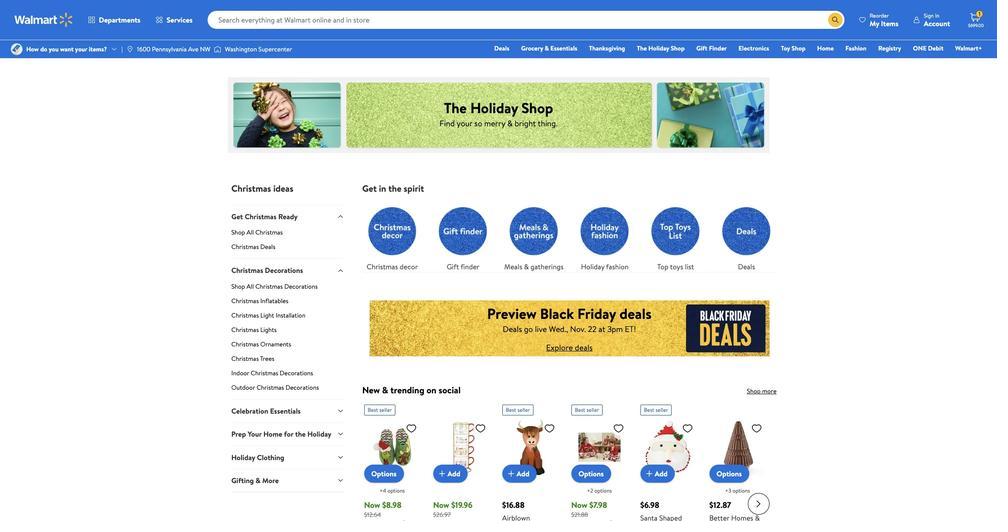 Task type: describe. For each thing, give the bounding box(es) containing it.
you
[[49, 45, 59, 54]]

search icon image
[[832, 16, 839, 23]]

thanksgiving link
[[585, 43, 629, 53]]

how
[[26, 45, 39, 54]]

$12.87 better homes & gardens cherry 
[[710, 491, 766, 522]]

product group containing $6.98
[[641, 393, 697, 522]]

holiday clothing button
[[231, 437, 344, 461]]

christmas down shop all christmas
[[231, 234, 259, 243]]

+3 options
[[725, 479, 750, 486]]

services
[[167, 15, 193, 25]]

christmas up indoor
[[231, 346, 259, 355]]

gift for gift finder
[[697, 44, 708, 53]]

one
[[913, 44, 927, 53]]

options inside now $8.98 $12.64 options from $8.98 – $10.38
[[364, 511, 386, 520]]

decorations inside dropdown button
[[265, 257, 303, 267]]

add to cart image
[[506, 460, 517, 471]]

1600 pennsylvania ave nw
[[137, 45, 211, 54]]

1 horizontal spatial $8.98
[[403, 511, 417, 520]]

next slide for product carousel list image
[[748, 485, 770, 507]]

$16.88
[[502, 491, 525, 503]]

find
[[440, 109, 455, 120]]

live
[[535, 315, 547, 327]]

one debit link
[[909, 43, 948, 53]]

top
[[658, 253, 669, 263]]

holiday inside the holiday shop find your so merry & bright thing.
[[470, 89, 518, 109]]

shaped
[[660, 505, 682, 515]]

better homes & gardens cherry & clove 8.5oz scented ceramic tree candle image
[[710, 411, 766, 467]]

shop all christmas
[[231, 220, 283, 229]]

celebration essentials
[[231, 398, 301, 408]]

0 vertical spatial the
[[389, 174, 402, 186]]

christmas lights link
[[231, 317, 344, 330]]

Walmart Site-Wide search field
[[208, 11, 845, 29]]

$39.98
[[576, 520, 594, 522]]

installation
[[276, 302, 306, 311]]

new
[[362, 376, 380, 388]]

electronics link
[[735, 43, 774, 53]]

homes
[[732, 505, 754, 515]]

shop inside the holiday shop find your so merry & bright thing.
[[522, 89, 553, 109]]

decorations down indoor christmas decorations link
[[286, 375, 319, 384]]

christmas inflatables link
[[231, 288, 344, 301]]

0 horizontal spatial deals link
[[490, 43, 514, 53]]

christmas inside dropdown button
[[231, 257, 263, 267]]

gift finder link
[[433, 193, 493, 264]]

christmas decor link
[[362, 193, 422, 264]]

all for get
[[247, 220, 254, 229]]

get christmas ready
[[231, 203, 298, 213]]

decorations up christmas inflatables link
[[284, 274, 318, 283]]

christmas light installation
[[231, 302, 306, 311]]

services button
[[148, 9, 200, 31]]

outdoor christmas decorations
[[231, 375, 319, 384]]

best for $7.98
[[575, 398, 586, 405]]

the holiday shop find your so merry & bright thing.
[[440, 89, 558, 120]]

wed.,
[[549, 315, 568, 327]]

lights
[[260, 317, 277, 326]]

best seller for airblown
[[506, 398, 530, 405]]

product group containing now $19.96
[[433, 393, 490, 522]]

22
[[588, 315, 597, 327]]

ornaments
[[260, 331, 291, 340]]

$12.64
[[364, 502, 381, 511]]

& for grocery & essentials
[[545, 44, 549, 53]]

how do you want your items?
[[26, 45, 107, 54]]

christmas lights
[[231, 317, 277, 326]]

holiday fashion
[[581, 253, 629, 263]]

sign in to add to favorites list, airblown inflatables 3.5 foot christmas highlander cow image
[[544, 415, 555, 426]]

more
[[262, 467, 279, 477]]

$16.88 airblown inflatables 3.
[[502, 491, 553, 522]]

new & trending on social
[[362, 376, 461, 388]]

do
[[40, 45, 47, 54]]

product group containing $12.87
[[710, 393, 766, 522]]

the holiday shop link
[[633, 43, 689, 53]]

from for $8.98
[[388, 511, 401, 520]]

get for get in the spirit
[[362, 174, 377, 186]]

cherry
[[737, 515, 759, 522]]

gifting
[[231, 467, 254, 477]]

best seller for $8.98
[[368, 398, 392, 405]]

seller for $8.98
[[380, 398, 392, 405]]

& inside the holiday shop find your so merry & bright thing.
[[508, 109, 513, 120]]

0 vertical spatial inflatables
[[260, 288, 289, 297]]

fashion link
[[842, 43, 871, 53]]

meals & gatherings link
[[504, 193, 564, 264]]

add to cart image for 'wanda june home santa's fuel 15-ounce stoneware mug 5-piece set with metal rack by miranda lambert' image
[[437, 460, 448, 471]]

christmas inflatables
[[231, 288, 289, 297]]

gifting & more button
[[231, 461, 344, 484]]

deals inside list
[[738, 253, 755, 263]]

spirit
[[404, 174, 424, 186]]

christmas decorations
[[231, 257, 303, 267]]

1 add button from the left
[[433, 457, 468, 475]]

holiday fashion link
[[575, 193, 635, 264]]

options for now $8.98
[[388, 479, 405, 486]]

fashion
[[846, 44, 867, 53]]

home link
[[814, 43, 838, 53]]

christmas deals
[[231, 234, 275, 243]]

decor
[[400, 253, 418, 263]]

inflatables inside $16.88 airblown inflatables 3.
[[502, 515, 535, 522]]

the inside prep your home for the holiday dropdown button
[[295, 421, 306, 431]]

now for $19.96
[[433, 491, 449, 503]]

 image for 1600
[[126, 46, 134, 53]]

my
[[870, 18, 880, 28]]

3 options from the left
[[733, 479, 750, 486]]

your for do
[[75, 45, 87, 54]]

indoor
[[231, 360, 249, 369]]

seller for santa
[[656, 398, 668, 405]]

your for holiday
[[457, 109, 473, 120]]

gifting & more
[[231, 467, 279, 477]]

$21.88
[[571, 502, 588, 511]]

$26.97
[[433, 502, 451, 511]]

celebration essentials button
[[231, 391, 344, 414]]

& for gifting & more
[[256, 467, 261, 477]]

 image for washington
[[214, 45, 221, 54]]

seller for airblown
[[518, 398, 530, 405]]

christmas ideas
[[231, 174, 293, 186]]

get in the spirit
[[362, 174, 424, 186]]

$19.96
[[451, 491, 473, 503]]

best for airblown
[[506, 398, 516, 405]]

walmart+
[[956, 44, 983, 53]]

christmas inside list
[[367, 253, 398, 263]]

your
[[248, 421, 262, 431]]

options inside "now $7.98 $21.88 options from $7.98 – $39.98"
[[571, 511, 593, 520]]

toys
[[670, 253, 684, 263]]

christmas trees link
[[231, 346, 344, 358]]

nov.
[[570, 315, 586, 327]]

trending
[[391, 376, 425, 388]]

explore deals link
[[546, 334, 593, 345]]

deals inside preview black friday deals deals go live wed., nov. 22 at 3pm et!
[[503, 315, 522, 327]]

dr. seuss family grinch slippers, sizes toddler-adult image
[[364, 411, 421, 467]]

$10.38
[[369, 520, 386, 522]]

on
[[427, 376, 437, 388]]



Task type: locate. For each thing, give the bounding box(es) containing it.
christmas up "christmas light installation" on the bottom
[[231, 288, 259, 297]]

0 horizontal spatial $7.98
[[590, 491, 607, 503]]

washington supercenter
[[225, 45, 292, 54]]

 image
[[11, 43, 23, 55], [214, 45, 221, 54], [126, 46, 134, 53]]

0 vertical spatial deals
[[620, 296, 652, 315]]

1 vertical spatial deals link
[[717, 193, 777, 264]]

grocery & essentials
[[521, 44, 578, 53]]

sign in to add to favorites list, better homes & gardens cherry & clove 8.5oz scented ceramic tree candle image
[[752, 415, 762, 426]]

1 add to cart image from the left
[[437, 460, 448, 471]]

0 vertical spatial your
[[75, 45, 87, 54]]

your left so
[[457, 109, 473, 120]]

options right +3
[[733, 479, 750, 486]]

inflatables down $16.88
[[502, 515, 535, 522]]

seller for $7.98
[[587, 398, 599, 405]]

essentials right grocery at top right
[[551, 44, 578, 53]]

0 horizontal spatial inflatables
[[260, 288, 289, 297]]

0 horizontal spatial gift
[[447, 253, 459, 263]]

gift finder
[[447, 253, 480, 263]]

best seller up "santa shaped christmas decorative pillow, 12 in x 15 in, by holiday time" "image"
[[644, 398, 668, 405]]

1 vertical spatial your
[[457, 109, 473, 120]]

2 horizontal spatial options link
[[710, 457, 749, 475]]

1 vertical spatial $8.98
[[403, 511, 417, 520]]

– for now $8.98
[[364, 520, 368, 522]]

product group containing now $7.98
[[571, 393, 628, 522]]

home
[[818, 44, 834, 53], [263, 421, 282, 431]]

1 horizontal spatial deals link
[[717, 193, 777, 264]]

Search search field
[[208, 11, 845, 29]]

now inside now $19.96 $26.97
[[433, 491, 449, 503]]

preview black friday deals image
[[370, 286, 770, 354]]

best seller for santa
[[644, 398, 668, 405]]

add up $16.88
[[517, 460, 530, 470]]

best seller up "dr. seuss grinch pet matching holiday family pajama top, sizes xs-2xl" image
[[575, 398, 599, 405]]

 image right nw
[[214, 45, 221, 54]]

christmas left decor
[[367, 253, 398, 263]]

options for now $7.98
[[595, 479, 612, 486]]

1600
[[137, 45, 150, 54]]

add button for $16.88
[[502, 457, 537, 475]]

1 – from the left
[[364, 520, 368, 522]]

options right +4 at bottom
[[388, 479, 405, 486]]

add to cart image up now $19.96 $26.97
[[437, 460, 448, 471]]

$8.98 down "+4 options"
[[382, 491, 402, 503]]

0 horizontal spatial your
[[75, 45, 87, 54]]

outdoor christmas decorations link
[[231, 375, 344, 391]]

santa
[[641, 505, 658, 515]]

0 horizontal spatial home
[[263, 421, 282, 431]]

add button up $16.88
[[502, 457, 537, 475]]

grocery & essentials link
[[517, 43, 582, 53]]

2 – from the left
[[571, 520, 575, 522]]

options link
[[364, 457, 404, 475], [571, 457, 611, 475], [710, 457, 749, 475]]

& right grocery at top right
[[545, 44, 549, 53]]

light
[[260, 302, 274, 311]]

0 horizontal spatial options
[[388, 479, 405, 486]]

christmas down christmas decorations
[[255, 274, 283, 283]]

product group containing $16.88
[[502, 393, 559, 522]]

options down the "+2"
[[571, 511, 593, 520]]

better
[[710, 505, 730, 515]]

3 product group from the left
[[502, 393, 559, 522]]

0 horizontal spatial the
[[295, 421, 306, 431]]

black
[[540, 296, 574, 315]]

5 product group from the left
[[641, 393, 697, 522]]

0 vertical spatial all
[[247, 220, 254, 229]]

departments
[[99, 15, 140, 25]]

decorations
[[265, 257, 303, 267], [284, 274, 318, 283], [280, 360, 313, 369], [286, 375, 319, 384]]

& right new
[[382, 376, 388, 388]]

from inside now $8.98 $12.64 options from $8.98 – $10.38
[[388, 511, 401, 520]]

options link up the "+2"
[[571, 457, 611, 475]]

now
[[364, 491, 380, 503], [433, 491, 449, 503], [571, 491, 588, 503]]

christmas inside dropdown button
[[245, 203, 277, 213]]

santa shaped christmas decorative pillow, 12 in x 15 in, by holiday time image
[[641, 411, 697, 467]]

toy shop link
[[777, 43, 810, 53]]

3 add from the left
[[655, 460, 668, 470]]

1 vertical spatial $7.98
[[610, 511, 624, 520]]

home inside dropdown button
[[263, 421, 282, 431]]

add button up $6.98
[[641, 457, 675, 475]]

1 product group from the left
[[364, 393, 421, 522]]

want
[[60, 45, 74, 54]]

sign in to add to favorites list, dr. seuss family grinch slippers, sizes toddler-adult image
[[406, 415, 417, 426]]

1 horizontal spatial options
[[595, 479, 612, 486]]

electronics
[[739, 44, 770, 53]]

a little girl is pictured smiling with her hand on her face and she's wearing a black sweater with green and gold gift bows all over. green, blue and gold gift boxes are shown. the holiday shop. find your so merry and bright thing image
[[228, 68, 770, 145]]

christmas decor
[[367, 253, 418, 263]]

home down search icon
[[818, 44, 834, 53]]

get inside get christmas ready dropdown button
[[231, 203, 243, 213]]

– inside now $8.98 $12.64 options from $8.98 – $10.38
[[364, 520, 368, 522]]

+2 options
[[587, 479, 612, 486]]

1 horizontal spatial add
[[517, 460, 530, 470]]

christmas down the indoor christmas decorations
[[257, 375, 284, 384]]

gift finder
[[697, 44, 727, 53]]

2 horizontal spatial options
[[733, 479, 750, 486]]

options for $7.98
[[579, 461, 604, 471]]

1 options from the left
[[388, 479, 405, 486]]

best up "santa shaped christmas decorative pillow, 12 in x 15 in, by holiday time" "image"
[[644, 398, 655, 405]]

fashion
[[606, 253, 629, 263]]

– for now $7.98
[[571, 520, 575, 522]]

0 vertical spatial $8.98
[[382, 491, 402, 503]]

registry link
[[875, 43, 906, 53]]

debit
[[928, 44, 944, 53]]

essentials down outdoor christmas decorations link
[[270, 398, 301, 408]]

inflatables down shop all christmas decorations
[[260, 288, 289, 297]]

best down new
[[368, 398, 378, 405]]

4 best from the left
[[644, 398, 655, 405]]

1 horizontal spatial your
[[457, 109, 473, 120]]

seller down new
[[380, 398, 392, 405]]

options up +4 at bottom
[[371, 461, 397, 471]]

deals right "at"
[[620, 296, 652, 315]]

3pm
[[608, 315, 623, 327]]

meals & gatherings
[[505, 253, 564, 263]]

at
[[599, 315, 606, 327]]

all
[[247, 220, 254, 229], [247, 274, 254, 283]]

1 horizontal spatial deals
[[620, 296, 652, 315]]

0 horizontal spatial add
[[448, 460, 461, 470]]

grocery
[[521, 44, 543, 53]]

1 horizontal spatial get
[[362, 174, 377, 186]]

add for $16.88
[[517, 460, 530, 470]]

now down the "+2"
[[571, 491, 588, 503]]

2 best from the left
[[506, 398, 516, 405]]

christmas down "christmas deals"
[[231, 257, 263, 267]]

from for $7.98
[[595, 511, 608, 520]]

0 vertical spatial home
[[818, 44, 834, 53]]

reorder
[[870, 12, 889, 19]]

3 best from the left
[[575, 398, 586, 405]]

2 options from the left
[[595, 479, 612, 486]]

options link for now $8.98
[[364, 457, 404, 475]]

christmas up christmas trees
[[231, 331, 259, 340]]

& inside dropdown button
[[256, 467, 261, 477]]

for
[[284, 421, 294, 431]]

sign in to add to favorites list, santa shaped christmas decorative pillow, 12 in x 15 in, by holiday time image
[[683, 415, 693, 426]]

3 seller from the left
[[587, 398, 599, 405]]

0 vertical spatial the
[[637, 44, 647, 53]]

nw
[[200, 45, 211, 54]]

options up the "+2"
[[579, 461, 604, 471]]

1 horizontal spatial now
[[433, 491, 449, 503]]

your right want at the left of page
[[75, 45, 87, 54]]

trees
[[260, 346, 275, 355]]

christmas
[[231, 174, 271, 186], [245, 203, 277, 213], [255, 220, 283, 229], [231, 234, 259, 243], [367, 253, 398, 263], [231, 257, 263, 267], [255, 274, 283, 283], [231, 288, 259, 297], [231, 302, 259, 311], [231, 317, 259, 326], [231, 331, 259, 340], [231, 346, 259, 355], [251, 360, 278, 369], [257, 375, 284, 384]]

2 add from the left
[[517, 460, 530, 470]]

add to cart image for "santa shaped christmas decorative pillow, 12 in x 15 in, by holiday time" "image"
[[644, 460, 655, 471]]

options for better
[[717, 461, 742, 471]]

indoor christmas decorations
[[231, 360, 313, 369]]

$7.98 right $39.98
[[610, 511, 624, 520]]

now for $8.98
[[364, 491, 380, 503]]

4 best seller from the left
[[644, 398, 668, 405]]

now down +4 at bottom
[[364, 491, 380, 503]]

gift
[[697, 44, 708, 53], [447, 253, 459, 263]]

$12.87
[[710, 491, 732, 503]]

shop all christmas decorations link
[[231, 274, 344, 286]]

options link up +4 at bottom
[[364, 457, 404, 475]]

from right $10.38
[[388, 511, 401, 520]]

0 horizontal spatial deals
[[575, 334, 593, 345]]

bright
[[515, 109, 536, 120]]

add button
[[433, 457, 468, 475], [502, 457, 537, 475], [641, 457, 675, 475]]

essentials inside celebration essentials dropdown button
[[270, 398, 301, 408]]

0 horizontal spatial $8.98
[[382, 491, 402, 503]]

decorations up shop all christmas decorations link
[[265, 257, 303, 267]]

$7.98 down '+2 options'
[[590, 491, 607, 503]]

3 options link from the left
[[710, 457, 749, 475]]

top toys list link
[[646, 193, 706, 264]]

1 horizontal spatial the
[[637, 44, 647, 53]]

1 horizontal spatial inflatables
[[502, 515, 535, 522]]

seller up "dr. seuss grinch pet matching holiday family pajama top, sizes xs-2xl" image
[[587, 398, 599, 405]]

walmart+ link
[[952, 43, 987, 53]]

best seller up airblown inflatables 3.5 foot christmas highlander cow image
[[506, 398, 530, 405]]

airblown
[[502, 505, 530, 515]]

deals down the nov.
[[575, 334, 593, 345]]

shop
[[671, 44, 685, 53], [792, 44, 806, 53], [522, 89, 553, 109], [231, 220, 245, 229], [231, 274, 245, 283]]

2 add to cart image from the left
[[644, 460, 655, 471]]

1 vertical spatial inflatables
[[502, 515, 535, 522]]

get up shop all christmas
[[231, 203, 243, 213]]

1
[[979, 10, 981, 18]]

christmas up 'christmas ornaments'
[[231, 317, 259, 326]]

1 all from the top
[[247, 220, 254, 229]]

& for new & trending on social
[[382, 376, 388, 388]]

best for santa
[[644, 398, 655, 405]]

+4
[[380, 479, 386, 486]]

$8.98 right $10.38
[[403, 511, 417, 520]]

wanda june home santa's fuel 15-ounce stoneware mug 5-piece set with metal rack by miranda lambert image
[[433, 411, 490, 467]]

list
[[357, 186, 782, 264]]

0 vertical spatial gift
[[697, 44, 708, 53]]

so
[[475, 109, 482, 120]]

add up $6.98
[[655, 460, 668, 470]]

now inside now $8.98 $12.64 options from $8.98 – $10.38
[[364, 491, 380, 503]]

4 seller from the left
[[656, 398, 668, 405]]

meals
[[505, 253, 523, 263]]

1 horizontal spatial –
[[571, 520, 575, 522]]

1 vertical spatial get
[[231, 203, 243, 213]]

best for $8.98
[[368, 398, 378, 405]]

holiday inside list
[[581, 253, 605, 263]]

best seller down new
[[368, 398, 392, 405]]

all up christmas inflatables
[[247, 274, 254, 283]]

gift for gift finder
[[447, 253, 459, 263]]

all up "christmas deals"
[[247, 220, 254, 229]]

add to cart image
[[437, 460, 448, 471], [644, 460, 655, 471]]

christmas down trees
[[251, 360, 278, 369]]

the right in
[[389, 174, 402, 186]]

add to cart image up $6.98
[[644, 460, 655, 471]]

product group containing now $8.98
[[364, 393, 421, 522]]

the for the holiday shop find your so merry & bright thing.
[[444, 89, 467, 109]]

options up +3
[[717, 461, 742, 471]]

1 options link from the left
[[364, 457, 404, 475]]

$6.98
[[641, 491, 660, 503]]

1 vertical spatial all
[[247, 274, 254, 283]]

1 best from the left
[[368, 398, 378, 405]]

+4 options
[[380, 479, 405, 486]]

items
[[881, 18, 899, 28]]

options for $8.98
[[371, 461, 397, 471]]

1 vertical spatial the
[[444, 89, 467, 109]]

sign in to add to favorites list, dr. seuss grinch pet matching holiday family pajama top, sizes xs-2xl image
[[613, 415, 624, 426]]

2 horizontal spatial add
[[655, 460, 668, 470]]

0 vertical spatial $7.98
[[590, 491, 607, 503]]

deals inside preview black friday deals deals go live wed., nov. 22 at 3pm et!
[[620, 296, 652, 315]]

3 add button from the left
[[641, 457, 675, 475]]

get left in
[[362, 174, 377, 186]]

options right the "+2"
[[595, 479, 612, 486]]

1 vertical spatial essentials
[[270, 398, 301, 408]]

1 vertical spatial gift
[[447, 253, 459, 263]]

now $7.98 $21.88 options from $7.98 – $39.98
[[571, 491, 624, 522]]

1 horizontal spatial options link
[[571, 457, 611, 475]]

add button for $6.98
[[641, 457, 675, 475]]

sign
[[924, 12, 934, 19]]

options down +4 at bottom
[[364, 511, 386, 520]]

product group
[[364, 393, 421, 522], [433, 393, 490, 522], [502, 393, 559, 522], [571, 393, 628, 522], [641, 393, 697, 522], [710, 393, 766, 522]]

prep
[[231, 421, 246, 431]]

explore
[[546, 334, 573, 345]]

registry
[[879, 44, 902, 53]]

decorations down christmas trees link
[[280, 360, 313, 369]]

 image left how
[[11, 43, 23, 55]]

social
[[439, 376, 461, 388]]

 image for how
[[11, 43, 23, 55]]

1 horizontal spatial  image
[[126, 46, 134, 53]]

2 add button from the left
[[502, 457, 537, 475]]

2 from from the left
[[595, 511, 608, 520]]

list containing christmas decor
[[357, 186, 782, 264]]

2 seller from the left
[[518, 398, 530, 405]]

merry
[[484, 109, 506, 120]]

christmas down get christmas ready
[[255, 220, 283, 229]]

0 vertical spatial deals link
[[490, 43, 514, 53]]

essentials
[[551, 44, 578, 53], [270, 398, 301, 408]]

the inside the holiday shop find your so merry & bright thing.
[[444, 89, 467, 109]]

2 horizontal spatial add button
[[641, 457, 675, 475]]

dr. seuss grinch pet matching holiday family pajama top, sizes xs-2xl image
[[571, 411, 628, 467]]

1 horizontal spatial add button
[[502, 457, 537, 475]]

& right meals
[[524, 253, 529, 263]]

+2
[[587, 479, 593, 486]]

add up $19.96
[[448, 460, 461, 470]]

3 now from the left
[[571, 491, 588, 503]]

1 horizontal spatial home
[[818, 44, 834, 53]]

clothing
[[257, 444, 284, 454]]

deals link
[[490, 43, 514, 53], [717, 193, 777, 264]]

christmas up get christmas ready
[[231, 174, 271, 186]]

options link for now $7.98
[[571, 457, 611, 475]]

0 vertical spatial get
[[362, 174, 377, 186]]

2 now from the left
[[433, 491, 449, 503]]

list
[[685, 253, 694, 263]]

explore deals
[[546, 334, 593, 345]]

christmas trees
[[231, 346, 275, 355]]

christmas light installation link
[[231, 302, 344, 315]]

the right thanksgiving link at top right
[[637, 44, 647, 53]]

0 horizontal spatial essentials
[[270, 398, 301, 408]]

1 horizontal spatial the
[[389, 174, 402, 186]]

–
[[364, 520, 368, 522], [571, 520, 575, 522]]

0 horizontal spatial –
[[364, 520, 368, 522]]

0 horizontal spatial options link
[[364, 457, 404, 475]]

1 from from the left
[[388, 511, 401, 520]]

now left $19.96
[[433, 491, 449, 503]]

0 horizontal spatial add button
[[433, 457, 468, 475]]

toy shop
[[781, 44, 806, 53]]

christmas ornaments link
[[231, 331, 344, 344]]

one debit
[[913, 44, 944, 53]]

0 horizontal spatial add to cart image
[[437, 460, 448, 471]]

0 vertical spatial essentials
[[551, 44, 578, 53]]

1 seller from the left
[[380, 398, 392, 405]]

& for meals & gatherings
[[524, 253, 529, 263]]

0 horizontal spatial get
[[231, 203, 243, 213]]

& left the 'more'
[[256, 467, 261, 477]]

the left so
[[444, 89, 467, 109]]

2 horizontal spatial now
[[571, 491, 588, 503]]

best up airblown inflatables 3.5 foot christmas highlander cow image
[[506, 398, 516, 405]]

1 best seller from the left
[[368, 398, 392, 405]]

christmas deals link
[[231, 234, 344, 250]]

1 add from the left
[[448, 460, 461, 470]]

finder
[[461, 253, 480, 263]]

seller up airblown inflatables 3.5 foot christmas highlander cow image
[[518, 398, 530, 405]]

1 vertical spatial home
[[263, 421, 282, 431]]

essentials inside grocery & essentials link
[[551, 44, 578, 53]]

$8.98
[[382, 491, 402, 503], [403, 511, 417, 520]]

1 horizontal spatial essentials
[[551, 44, 578, 53]]

1 horizontal spatial $7.98
[[610, 511, 624, 520]]

in
[[936, 12, 940, 19]]

all for christmas
[[247, 274, 254, 283]]

1 horizontal spatial add to cart image
[[644, 460, 655, 471]]

best seller for $7.98
[[575, 398, 599, 405]]

sign in to add to favorites list, wanda june home santa's fuel 15-ounce stoneware mug 5-piece set with metal rack by miranda lambert image
[[475, 415, 486, 426]]

the right for
[[295, 421, 306, 431]]

add for $6.98
[[655, 460, 668, 470]]

your inside the holiday shop find your so merry & bright thing.
[[457, 109, 473, 120]]

0 horizontal spatial  image
[[11, 43, 23, 55]]

2 product group from the left
[[433, 393, 490, 522]]

christmas up christmas lights
[[231, 302, 259, 311]]

home left for
[[263, 421, 282, 431]]

0 horizontal spatial the
[[444, 89, 467, 109]]

2 all from the top
[[247, 274, 254, 283]]

2 horizontal spatial  image
[[214, 45, 221, 54]]

1 horizontal spatial gift
[[697, 44, 708, 53]]

1 horizontal spatial from
[[595, 511, 608, 520]]

deals
[[620, 296, 652, 315], [575, 334, 593, 345]]

now inside "now $7.98 $21.88 options from $7.98 – $39.98"
[[571, 491, 588, 503]]

best up "dr. seuss grinch pet matching holiday family pajama top, sizes xs-2xl" image
[[575, 398, 586, 405]]

& right 'homes'
[[755, 505, 760, 515]]

options link up +3
[[710, 457, 749, 475]]

1 now from the left
[[364, 491, 380, 503]]

from inside "now $7.98 $21.88 options from $7.98 – $39.98"
[[595, 511, 608, 520]]

seller
[[380, 398, 392, 405], [518, 398, 530, 405], [587, 398, 599, 405], [656, 398, 668, 405]]

6 product group from the left
[[710, 393, 766, 522]]

– left $10.38
[[364, 520, 368, 522]]

2 best seller from the left
[[506, 398, 530, 405]]

4 product group from the left
[[571, 393, 628, 522]]

0 horizontal spatial from
[[388, 511, 401, 520]]

departments button
[[80, 9, 148, 31]]

walmart image
[[14, 13, 73, 27]]

& right merry
[[508, 109, 513, 120]]

– left $39.98
[[571, 520, 575, 522]]

now for $7.98
[[571, 491, 588, 503]]

pennsylvania
[[152, 45, 187, 54]]

0 horizontal spatial now
[[364, 491, 380, 503]]

gift inside list
[[447, 253, 459, 263]]

seller up "santa shaped christmas decorative pillow, 12 in x 15 in, by holiday time" "image"
[[656, 398, 668, 405]]

airblown inflatables 3.5 foot christmas highlander cow image
[[502, 411, 559, 467]]

christmas up shop all christmas
[[245, 203, 277, 213]]

1 vertical spatial deals
[[575, 334, 593, 345]]

3 best seller from the left
[[575, 398, 599, 405]]

– inside "now $7.98 $21.88 options from $7.98 – $39.98"
[[571, 520, 575, 522]]

1 vertical spatial the
[[295, 421, 306, 431]]

get for get christmas ready
[[231, 203, 243, 213]]

& inside $12.87 better homes & gardens cherry
[[755, 505, 760, 515]]

the for the holiday shop
[[637, 44, 647, 53]]

from right $39.98
[[595, 511, 608, 520]]

 image right |
[[126, 46, 134, 53]]

2 options link from the left
[[571, 457, 611, 475]]

add button up $19.96
[[433, 457, 468, 475]]



Task type: vqa. For each thing, say whether or not it's contained in the screenshot.
Options LINK
yes



